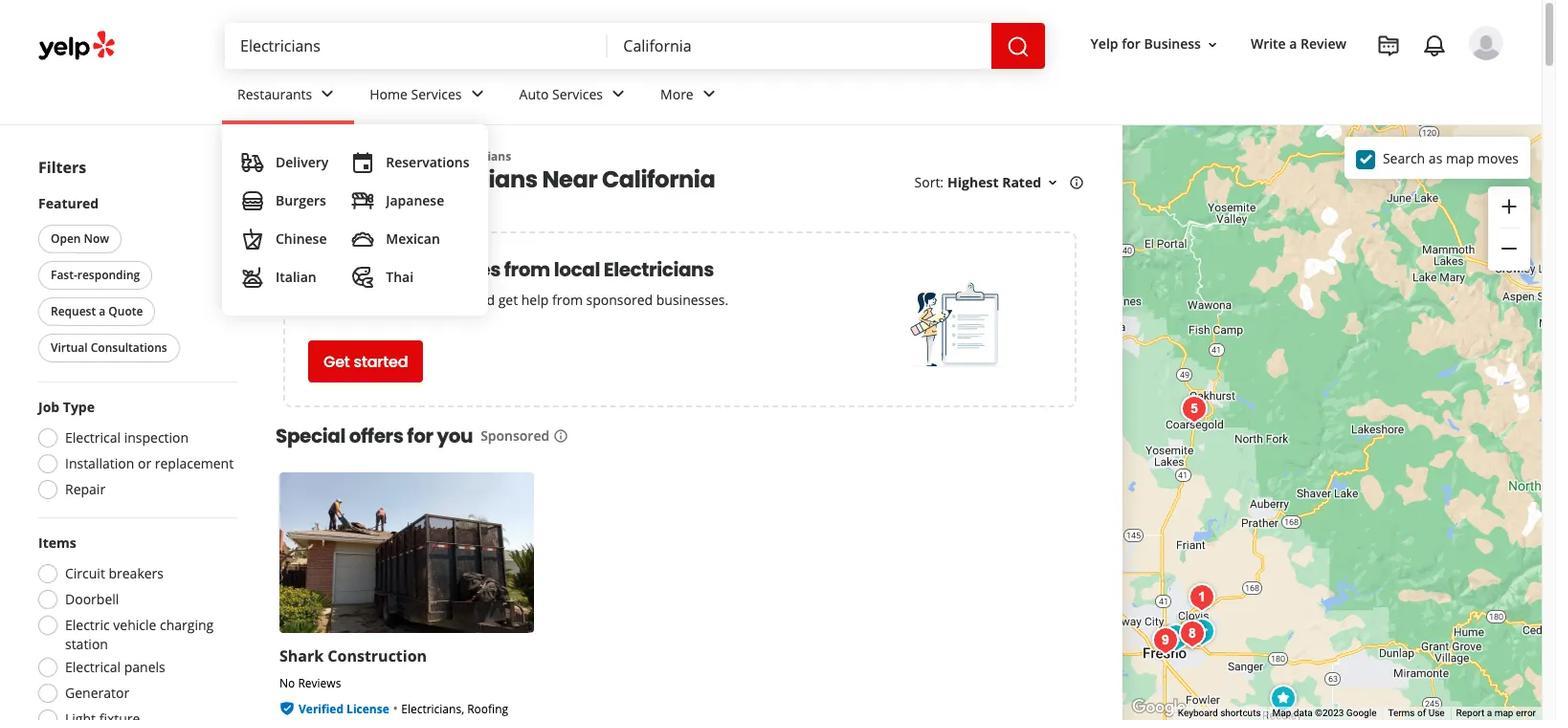 Task type: describe. For each thing, give the bounding box(es) containing it.
no
[[280, 676, 295, 693]]

user actions element
[[1076, 24, 1531, 142]]

reviews
[[298, 676, 341, 693]]

campanella electric image
[[1176, 391, 1214, 429]]

16 chevron down v2 image
[[1205, 37, 1221, 52]]

Near text field
[[624, 35, 976, 56]]

highest rated button
[[948, 174, 1061, 192]]

©2023
[[1316, 709, 1345, 719]]

vehicle
[[113, 617, 156, 635]]

24 sushi v2 image
[[352, 190, 375, 213]]

or
[[138, 455, 151, 473]]

24 chinese v2 image
[[241, 228, 264, 251]]

electric
[[65, 617, 110, 635]]

none field find
[[240, 35, 593, 56]]

restaurants link
[[222, 69, 354, 124]]

services up the japanese link
[[368, 148, 415, 165]]

and
[[471, 291, 495, 310]]

24 italian v2 image
[[241, 266, 264, 289]]

map region
[[1009, 0, 1557, 721]]

near
[[542, 164, 598, 196]]

report
[[1457, 709, 1485, 719]]

moves
[[1478, 149, 1519, 167]]

thai
[[386, 268, 414, 286]]

24 chevron down v2 image for home services
[[466, 83, 489, 106]]

free
[[308, 257, 349, 284]]

24 burgers v2 image
[[241, 190, 264, 213]]

report a map error link
[[1457, 709, 1537, 719]]

24 reservations v2 image
[[352, 151, 375, 174]]

google image
[[1128, 696, 1191, 721]]

local
[[554, 257, 600, 284]]

price
[[353, 257, 401, 284]]

a for write
[[1290, 35, 1298, 53]]

electrical inspection
[[65, 429, 189, 447]]

reservations link
[[344, 144, 477, 182]]

more link
[[645, 69, 736, 124]]

1 vertical spatial for
[[407, 424, 433, 450]]

charging
[[160, 617, 214, 635]]

you
[[437, 424, 473, 450]]

terms of use link
[[1389, 709, 1445, 719]]

24 chevron down v2 image for more
[[698, 83, 721, 106]]

highest rated
[[948, 174, 1042, 192]]

job
[[38, 398, 60, 416]]

japanese link
[[344, 182, 477, 220]]

verified license button
[[299, 700, 389, 718]]

burgers
[[276, 191, 326, 210]]

16 chevron right v2 image for electricians
[[422, 149, 438, 164]]

keyboard
[[1178, 709, 1218, 719]]

special offers for you
[[276, 424, 473, 450]]

projects image
[[1378, 34, 1401, 57]]

fast-
[[51, 267, 77, 283]]

map data ©2023 google
[[1273, 709, 1377, 719]]

open now button
[[38, 225, 122, 254]]

inspection
[[124, 429, 189, 447]]

egli electric image
[[1265, 681, 1303, 719]]

items
[[38, 534, 76, 552]]

option group containing job type
[[33, 398, 237, 505]]

auto
[[519, 85, 549, 103]]

top 10 best electricians near california
[[276, 164, 716, 196]]

16 chevron right v2 image for home services
[[308, 149, 323, 164]]

menu inside business categories "element"
[[222, 124, 489, 316]]

use
[[1429, 709, 1445, 719]]

shark construction link
[[280, 647, 427, 668]]

consultations
[[91, 340, 167, 356]]

16 info v2 image
[[1069, 175, 1085, 191]]

italian
[[276, 268, 317, 286]]

verified license
[[299, 702, 389, 718]]

repair
[[65, 481, 105, 499]]

sort:
[[915, 174, 944, 192]]

get started
[[324, 351, 408, 373]]

1 vertical spatial home
[[331, 148, 365, 165]]

type
[[63, 398, 95, 416]]

doorbell
[[65, 591, 119, 609]]

fraser construction image
[[1183, 579, 1222, 618]]

a for report
[[1487, 709, 1493, 719]]

responding
[[77, 267, 140, 283]]

business categories element
[[222, 69, 1504, 316]]

electricians link
[[445, 148, 511, 165]]

mexican
[[386, 230, 440, 248]]

electricians,
[[401, 702, 464, 718]]

featured group
[[34, 194, 237, 367]]

electrical panels
[[65, 659, 165, 677]]

started
[[354, 351, 408, 373]]

now
[[84, 231, 109, 247]]

pie fuerza image
[[1147, 622, 1185, 661]]

businesses.
[[657, 291, 729, 310]]

electrical for electrical panels
[[65, 659, 121, 677]]

24 chevron down v2 image for auto services
[[607, 83, 630, 106]]

license
[[347, 702, 389, 718]]

quote
[[109, 303, 143, 320]]

burgers link
[[234, 182, 336, 220]]

us
[[333, 291, 348, 310]]

panels
[[124, 659, 165, 677]]

keyboard shortcuts
[[1178, 709, 1261, 719]]

search image
[[1007, 35, 1030, 58]]



Task type: vqa. For each thing, say whether or not it's contained in the screenshot.
Fast-responding button
yes



Task type: locate. For each thing, give the bounding box(es) containing it.
replacement
[[155, 455, 234, 473]]

review
[[1301, 35, 1347, 53]]

0 vertical spatial option group
[[33, 398, 237, 505]]

for left you
[[407, 424, 433, 450]]

1 horizontal spatial home
[[370, 85, 408, 103]]

0 vertical spatial home
[[370, 85, 408, 103]]

free price estimates from local electricians image
[[911, 279, 1007, 375]]

1 vertical spatial option group
[[33, 534, 237, 721]]

yelp for yelp link
[[276, 148, 300, 165]]

0 horizontal spatial 16 chevron right v2 image
[[308, 149, 323, 164]]

map
[[1447, 149, 1475, 167], [1495, 709, 1514, 719]]

0 vertical spatial from
[[504, 257, 550, 284]]

home services up 24 sushi v2 icon
[[331, 148, 415, 165]]

option group
[[33, 398, 237, 505], [33, 534, 237, 721]]

1 vertical spatial map
[[1495, 709, 1514, 719]]

services down find text box
[[411, 85, 462, 103]]

california
[[602, 164, 716, 196]]

home inside business categories "element"
[[370, 85, 408, 103]]

a left quote on the top of the page
[[99, 303, 106, 320]]

16 chevron down v2 image
[[1045, 175, 1061, 191]]

home
[[370, 85, 408, 103], [331, 148, 365, 165]]

installation or replacement
[[65, 455, 234, 473]]

belmont's electric image
[[1174, 616, 1212, 654]]

None search field
[[225, 23, 1049, 69]]

0 vertical spatial map
[[1447, 149, 1475, 167]]

0 vertical spatial home services
[[370, 85, 462, 103]]

shark
[[280, 647, 324, 668]]

0 horizontal spatial home
[[331, 148, 365, 165]]

24 chevron down v2 image right more
[[698, 83, 721, 106]]

1 horizontal spatial yelp
[[1091, 35, 1119, 53]]

2 option group from the top
[[33, 534, 237, 721]]

your
[[392, 291, 420, 310]]

1 vertical spatial from
[[552, 291, 583, 310]]

generator
[[65, 685, 129, 703]]

shark construction no reviews
[[280, 647, 427, 693]]

filters
[[38, 157, 86, 178]]

for left business
[[1122, 35, 1141, 53]]

from up help
[[504, 257, 550, 284]]

breakers
[[109, 565, 164, 583]]

0 vertical spatial electrical
[[65, 429, 121, 447]]

home services
[[370, 85, 462, 103], [331, 148, 415, 165]]

2 none field from the left
[[624, 35, 976, 56]]

verified
[[299, 702, 344, 718]]

roofing
[[467, 702, 509, 718]]

electrical
[[65, 429, 121, 447], [65, 659, 121, 677]]

Find text field
[[240, 35, 593, 56]]

1 24 chevron down v2 image from the left
[[466, 83, 489, 106]]

map for error
[[1495, 709, 1514, 719]]

1 option group from the top
[[33, 398, 237, 505]]

0 vertical spatial home services link
[[354, 69, 504, 124]]

a right write
[[1290, 35, 1298, 53]]

electricians inside free price estimates from local electricians tell us about your project and get help from sponsored businesses.
[[604, 257, 714, 284]]

request a quote button
[[38, 298, 155, 326]]

notifications image
[[1424, 34, 1447, 57]]

0 horizontal spatial a
[[99, 303, 106, 320]]

1 horizontal spatial from
[[552, 291, 583, 310]]

keyboard shortcuts button
[[1178, 708, 1261, 721]]

terms of use
[[1389, 709, 1445, 719]]

24 thai v2 image
[[352, 266, 375, 289]]

option group containing items
[[33, 534, 237, 721]]

2 electrical from the top
[[65, 659, 121, 677]]

from
[[504, 257, 550, 284], [552, 291, 583, 310]]

electric vehicle charging station
[[65, 617, 214, 654]]

of
[[1418, 709, 1427, 719]]

2 16 chevron right v2 image from the left
[[422, 149, 438, 164]]

3 24 chevron down v2 image from the left
[[698, 83, 721, 106]]

1 horizontal spatial 24 chevron down v2 image
[[607, 83, 630, 106]]

0 horizontal spatial map
[[1447, 149, 1475, 167]]

a inside "link"
[[1290, 35, 1298, 53]]

circuit breakers
[[65, 565, 164, 583]]

from down local
[[552, 291, 583, 310]]

24 chevron down v2 image right the auto services
[[607, 83, 630, 106]]

delivery link
[[234, 144, 336, 182]]

home services inside home services "link"
[[370, 85, 462, 103]]

google
[[1347, 709, 1377, 719]]

group
[[1489, 187, 1531, 271]]

delivery
[[276, 153, 329, 171]]

1 vertical spatial yelp
[[276, 148, 300, 165]]

0 horizontal spatial from
[[504, 257, 550, 284]]

fast-responding
[[51, 267, 140, 283]]

24 chevron down v2 image left auto
[[466, 83, 489, 106]]

for inside button
[[1122, 35, 1141, 53]]

menu containing delivery
[[222, 124, 489, 316]]

yelp right the '24 delivery v2' icon
[[276, 148, 300, 165]]

24 delivery v2 image
[[241, 151, 264, 174]]

cro handyman service welding & brazing image
[[1157, 619, 1196, 658]]

0 horizontal spatial for
[[407, 424, 433, 450]]

map right as
[[1447, 149, 1475, 167]]

error
[[1516, 709, 1537, 719]]

as
[[1429, 149, 1443, 167]]

home services link down find text box
[[354, 69, 504, 124]]

special
[[276, 424, 346, 450]]

shark construction image
[[1183, 614, 1222, 652]]

yelp inside button
[[1091, 35, 1119, 53]]

a inside button
[[99, 303, 106, 320]]

construction
[[328, 647, 427, 668]]

1 horizontal spatial for
[[1122, 35, 1141, 53]]

job type
[[38, 398, 95, 416]]

project
[[424, 291, 468, 310]]

yelp for business button
[[1083, 27, 1228, 62]]

highest
[[948, 174, 999, 192]]

1 vertical spatial home services
[[331, 148, 415, 165]]

services right auto
[[552, 85, 603, 103]]

24 chevron down v2 image
[[466, 83, 489, 106], [607, 83, 630, 106], [698, 83, 721, 106]]

a right the report
[[1487, 709, 1493, 719]]

auto services
[[519, 85, 603, 103]]

get started button
[[308, 341, 423, 383]]

write a review link
[[1244, 27, 1355, 62]]

24 mexican v2 image
[[352, 228, 375, 251]]

16 chevron right v2 image up japanese
[[422, 149, 438, 164]]

map for moves
[[1447, 149, 1475, 167]]

restaurants
[[237, 85, 312, 103]]

yelp for yelp for business
[[1091, 35, 1119, 53]]

0 horizontal spatial yelp
[[276, 148, 300, 165]]

open now
[[51, 231, 109, 247]]

24 chevron down v2 image inside home services "link"
[[466, 83, 489, 106]]

business
[[1145, 35, 1201, 53]]

home right delivery
[[331, 148, 365, 165]]

write a review
[[1251, 35, 1347, 53]]

request a quote
[[51, 303, 143, 320]]

fast-responding button
[[38, 261, 152, 290]]

electrical up installation
[[65, 429, 121, 447]]

sponsored
[[586, 291, 653, 310]]

help
[[522, 291, 549, 310]]

2 vertical spatial a
[[1487, 709, 1493, 719]]

0 horizontal spatial 24 chevron down v2 image
[[466, 83, 489, 106]]

zoom in image
[[1498, 195, 1521, 218]]

1 horizontal spatial none field
[[624, 35, 976, 56]]

italian link
[[234, 258, 336, 297]]

data
[[1294, 709, 1313, 719]]

0 vertical spatial a
[[1290, 35, 1298, 53]]

24 chevron down v2 image inside auto services link
[[607, 83, 630, 106]]

1 none field from the left
[[240, 35, 593, 56]]

24 chevron down v2 image inside more link
[[698, 83, 721, 106]]

yelp for business
[[1091, 35, 1201, 53]]

virtual consultations
[[51, 340, 167, 356]]

home down find text box
[[370, 85, 408, 103]]

2 horizontal spatial 24 chevron down v2 image
[[698, 83, 721, 106]]

1 vertical spatial home services link
[[331, 148, 415, 165]]

16 verified v2 image
[[280, 702, 295, 717]]

1 horizontal spatial map
[[1495, 709, 1514, 719]]

home services down find field
[[370, 85, 462, 103]]

about
[[352, 291, 388, 310]]

1 16 chevron right v2 image from the left
[[308, 149, 323, 164]]

a for request
[[99, 303, 106, 320]]

more
[[661, 85, 694, 103]]

None field
[[240, 35, 593, 56], [624, 35, 976, 56]]

1 horizontal spatial 16 chevron right v2 image
[[422, 149, 438, 164]]

installation
[[65, 455, 134, 473]]

16 chevron right v2 image
[[308, 149, 323, 164], [422, 149, 438, 164]]

0 vertical spatial yelp
[[1091, 35, 1119, 53]]

10
[[323, 164, 346, 196]]

marks handyman service image
[[1174, 616, 1212, 654]]

2 24 chevron down v2 image from the left
[[607, 83, 630, 106]]

0 horizontal spatial none field
[[240, 35, 593, 56]]

offers
[[349, 424, 404, 450]]

home services link up 24 sushi v2 icon
[[331, 148, 415, 165]]

electrical for electrical inspection
[[65, 429, 121, 447]]

electrical down station
[[65, 659, 121, 677]]

16 info v2 image
[[554, 429, 569, 444]]

1 vertical spatial a
[[99, 303, 106, 320]]

yelp link
[[276, 148, 300, 165]]

map left error
[[1495, 709, 1514, 719]]

1 vertical spatial electrical
[[65, 659, 121, 677]]

thai link
[[344, 258, 477, 297]]

electricians, roofing
[[401, 702, 509, 718]]

write
[[1251, 35, 1286, 53]]

best
[[350, 164, 400, 196]]

2 horizontal spatial a
[[1487, 709, 1493, 719]]

0 vertical spatial for
[[1122, 35, 1141, 53]]

free price estimates from local electricians tell us about your project and get help from sponsored businesses.
[[308, 257, 729, 310]]

rated
[[1002, 174, 1042, 192]]

japanese
[[386, 191, 444, 210]]

request
[[51, 303, 96, 320]]

nolan p. image
[[1470, 26, 1504, 60]]

report a map error
[[1457, 709, 1537, 719]]

24 chevron down v2 image
[[316, 83, 339, 106]]

mexican link
[[344, 220, 477, 258]]

yelp left business
[[1091, 35, 1119, 53]]

get
[[324, 351, 350, 373]]

yelp
[[1091, 35, 1119, 53], [276, 148, 300, 165]]

home services link inside business categories "element"
[[354, 69, 504, 124]]

1 electrical from the top
[[65, 429, 121, 447]]

none field near
[[624, 35, 976, 56]]

1 horizontal spatial a
[[1290, 35, 1298, 53]]

zoom out image
[[1498, 238, 1521, 261]]

map
[[1273, 709, 1292, 719]]

search
[[1383, 149, 1426, 167]]

auto services link
[[504, 69, 645, 124]]

16 chevron right v2 image right yelp link
[[308, 149, 323, 164]]

menu
[[222, 124, 489, 316]]



